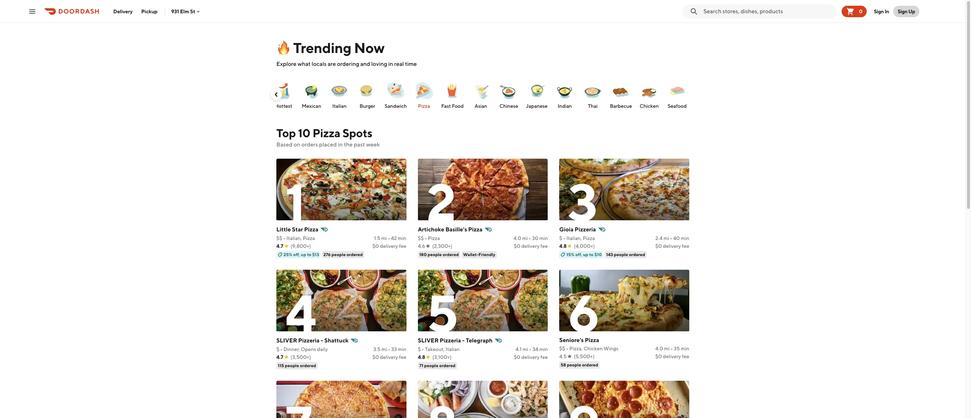 Task type: vqa. For each thing, say whether or not it's contained in the screenshot.
the right &
no



Task type: locate. For each thing, give the bounding box(es) containing it.
0 horizontal spatial $
[[276, 347, 279, 352]]

mi
[[381, 236, 387, 241], [522, 236, 528, 241], [664, 236, 669, 241], [664, 346, 670, 352], [382, 347, 387, 352], [523, 347, 529, 352]]

to
[[307, 252, 311, 257], [589, 252, 594, 257]]

delivery down 3.5 mi • 33 min
[[380, 355, 398, 360]]

0 horizontal spatial in
[[338, 141, 343, 148]]

sliver for sliver pizzeria - shattuck
[[276, 337, 297, 344]]

ordered down (3,100+)
[[439, 363, 456, 369]]

explore
[[276, 61, 297, 67]]

1 sign from the left
[[874, 8, 884, 14]]

$​0 delivery fee down "1.5 mi • 42 min" at the bottom left of the page
[[373, 243, 407, 249]]

based
[[276, 141, 293, 148]]

in left the
[[338, 141, 343, 148]]

in inside top 10 pizza spots based on orders placed in the past week
[[338, 141, 343, 148]]

off, right 25%
[[293, 252, 300, 257]]

delivery down 4.1 mi • 34 min
[[522, 355, 540, 360]]

$​0 delivery fee for sliver pizzeria - telegraph
[[514, 355, 548, 360]]

real
[[394, 61, 404, 67]]

$ left "dinner,"
[[276, 347, 279, 352]]

chicken
[[640, 103, 659, 109], [584, 346, 603, 352]]

34
[[533, 347, 539, 352]]

1 horizontal spatial to
[[589, 252, 594, 257]]

pickup button
[[137, 6, 162, 17]]

to left $10
[[589, 252, 594, 257]]

0 horizontal spatial sliver
[[276, 337, 297, 344]]

$10
[[595, 252, 602, 257]]

• down little at the left bottom of page
[[283, 236, 286, 241]]

1 to from the left
[[307, 252, 311, 257]]

food
[[452, 103, 464, 109]]

st
[[190, 8, 195, 14]]

delivery down 4.0 mi • 30 min
[[522, 243, 540, 249]]

fee down 3.5 mi • 33 min
[[399, 355, 407, 360]]

33
[[391, 347, 397, 352]]

delivery for sliver pizzeria - telegraph
[[522, 355, 540, 360]]

italian left the burger
[[332, 103, 347, 109]]

people for 71
[[424, 363, 439, 369]]

0 horizontal spatial chicken
[[584, 346, 603, 352]]

fee down 2.4 mi • 40 min
[[682, 243, 690, 249]]

ordered for 58 people ordered
[[582, 363, 598, 368]]

people right 143
[[614, 252, 628, 257]]

$ • dinner, opens daily
[[276, 347, 328, 352]]

0 horizontal spatial italian,
[[287, 236, 302, 241]]

0 vertical spatial italian
[[332, 103, 347, 109]]

sign left "up"
[[898, 8, 908, 14]]

sliver up "takeout,"
[[418, 337, 439, 344]]

ordering
[[337, 61, 359, 67]]

1 horizontal spatial -
[[462, 337, 465, 344]]

3.5 mi • 33 min
[[373, 347, 407, 352]]

$$ up the 4.6
[[418, 236, 424, 241]]

up for star
[[301, 252, 306, 257]]

$​0 delivery fee down 4.0 mi • 30 min
[[514, 243, 548, 249]]

off, for star
[[293, 252, 300, 257]]

delivery for little star pizza
[[380, 243, 398, 249]]

gioia pizzeria
[[560, 226, 596, 233]]

mi right 4.1
[[523, 347, 529, 352]]

2 up from the left
[[583, 252, 589, 257]]

- up daily
[[321, 337, 323, 344]]

1 horizontal spatial $$
[[418, 236, 424, 241]]

min for sliver pizzeria - shattuck
[[398, 347, 407, 352]]

mi right 1.5
[[381, 236, 387, 241]]

pizzeria for sliver pizzeria - telegraph
[[440, 337, 461, 344]]

$​0 for little star pizza
[[373, 243, 379, 249]]

mi right 3.5
[[382, 347, 387, 352]]

delivery
[[380, 243, 398, 249], [522, 243, 540, 249], [663, 243, 681, 249], [663, 354, 681, 360], [380, 355, 398, 360], [522, 355, 540, 360]]

top 10 pizza spots based on orders placed in the past week
[[276, 126, 380, 148]]

little
[[276, 226, 291, 233]]

1 horizontal spatial in
[[388, 61, 393, 67]]

0 horizontal spatial pizzeria
[[298, 337, 320, 344]]

931
[[171, 8, 179, 14]]

delivery down "1.5 mi • 42 min" at the bottom left of the page
[[380, 243, 398, 249]]

min
[[398, 236, 407, 241], [540, 236, 548, 241], [681, 236, 690, 241], [681, 346, 690, 352], [398, 347, 407, 352], [540, 347, 548, 352]]

people right 71 at the left bottom
[[424, 363, 439, 369]]

2 horizontal spatial pizzeria
[[575, 226, 596, 233]]

1 up from the left
[[301, 252, 306, 257]]

$ down gioia in the bottom right of the page
[[560, 236, 562, 241]]

4.0 left the 30
[[514, 236, 521, 241]]

• left 42
[[388, 236, 390, 241]]

0 horizontal spatial up
[[301, 252, 306, 257]]

asian
[[475, 103, 487, 109]]

1 horizontal spatial italian,
[[567, 236, 582, 241]]

min for artichoke basille's pizza
[[540, 236, 548, 241]]

people for 276
[[332, 252, 346, 257]]

mi for sliver pizzeria - shattuck
[[382, 347, 387, 352]]

2 4.7 from the top
[[276, 355, 283, 360]]

1 horizontal spatial 4.8
[[560, 243, 567, 249]]

143 people ordered
[[606, 252, 645, 257]]

chicken left seafood
[[640, 103, 659, 109]]

pizzeria up $ • italian, pizza
[[575, 226, 596, 233]]

fee for little star pizza
[[399, 243, 407, 249]]

0
[[859, 8, 863, 14]]

pizza left fast
[[418, 103, 430, 109]]

4.7 up 115
[[276, 355, 283, 360]]

1 vertical spatial 4.0
[[656, 346, 663, 352]]

0 button
[[842, 6, 867, 17]]

min right 42
[[398, 236, 407, 241]]

1 vertical spatial italian
[[446, 347, 460, 352]]

the
[[344, 141, 353, 148]]

4.0
[[514, 236, 521, 241], [656, 346, 663, 352]]

min right 35
[[681, 346, 690, 352]]

sign up link
[[894, 6, 920, 17]]

$​0 down 2.4
[[656, 243, 662, 249]]

italian, down little star pizza on the bottom of page
[[287, 236, 302, 241]]

$$ • pizza
[[418, 236, 440, 241]]

sliver
[[276, 337, 297, 344], [418, 337, 439, 344]]

mi for artichoke basille's pizza
[[522, 236, 528, 241]]

4.8 up 71 at the left bottom
[[418, 355, 425, 360]]

explore what locals are ordering and loving in real time
[[276, 61, 417, 67]]

1 horizontal spatial up
[[583, 252, 589, 257]]

0 vertical spatial in
[[388, 61, 393, 67]]

1 vertical spatial 4.8
[[418, 355, 425, 360]]

4.8
[[560, 243, 567, 249], [418, 355, 425, 360]]

artichoke
[[418, 226, 444, 233]]

1 horizontal spatial sign
[[898, 8, 908, 14]]

0 vertical spatial chicken
[[640, 103, 659, 109]]

0 horizontal spatial sign
[[874, 8, 884, 14]]

4.1 mi • 34 min
[[516, 347, 548, 352]]

0 vertical spatial 4.0
[[514, 236, 521, 241]]

2 horizontal spatial $
[[560, 236, 562, 241]]

to left $13
[[307, 252, 311, 257]]

• up the 4.6
[[425, 236, 427, 241]]

delivery for sliver pizzeria - shattuck
[[380, 355, 398, 360]]

in
[[388, 61, 393, 67], [338, 141, 343, 148]]

4.7 down little at the left bottom of page
[[276, 243, 283, 249]]

-
[[321, 337, 323, 344], [462, 337, 465, 344]]

people right 58
[[567, 363, 581, 368]]

0 horizontal spatial 4.0
[[514, 236, 521, 241]]

0 horizontal spatial 4.8
[[418, 355, 425, 360]]

people
[[332, 252, 346, 257], [428, 252, 442, 257], [614, 252, 628, 257], [567, 363, 581, 368], [285, 363, 299, 369], [424, 363, 439, 369]]

4.0 for 4.0 mi • 35 min
[[656, 346, 663, 352]]

fee down "1.5 mi • 42 min" at the bottom left of the page
[[399, 243, 407, 249]]

•
[[283, 236, 286, 241], [388, 236, 390, 241], [425, 236, 427, 241], [529, 236, 531, 241], [563, 236, 566, 241], [670, 236, 672, 241], [566, 346, 569, 352], [671, 346, 673, 352], [280, 347, 283, 352], [388, 347, 390, 352], [422, 347, 424, 352], [530, 347, 532, 352]]

$​0 for artichoke basille's pizza
[[514, 243, 521, 249]]

71 people ordered
[[419, 363, 456, 369]]

$​0 down 4.0 mi • 30 min
[[514, 243, 521, 249]]

$​0 down 4.0 mi • 35 min
[[656, 354, 662, 360]]

0 horizontal spatial off,
[[293, 252, 300, 257]]

2 sign from the left
[[898, 8, 908, 14]]

4.0 mi • 30 min
[[514, 236, 548, 241]]

(9,800+)
[[291, 243, 311, 249]]

$$ down little at the left bottom of page
[[276, 236, 282, 241]]

italian down sliver pizzeria - telegraph
[[446, 347, 460, 352]]

$$ • italian, pizza
[[276, 236, 315, 241]]

mi for sliver pizzeria - telegraph
[[523, 347, 529, 352]]

pizza up placed on the top of the page
[[313, 126, 340, 140]]

pizzeria
[[575, 226, 596, 233], [298, 337, 320, 344], [440, 337, 461, 344]]

fee for gioia pizzeria
[[682, 243, 690, 249]]

$​0 down 1.5
[[373, 243, 379, 249]]

$ left "takeout,"
[[418, 347, 421, 352]]

1 vertical spatial 4.7
[[276, 355, 283, 360]]

$​0 for sliver pizzeria - shattuck
[[373, 355, 379, 360]]

fee for sliver pizzeria - telegraph
[[541, 355, 548, 360]]

$ • takeout, italian
[[418, 347, 460, 352]]

japanese
[[526, 103, 548, 109]]

1 vertical spatial chicken
[[584, 346, 603, 352]]

4.0 left 35
[[656, 346, 663, 352]]

4.0 for 4.0 mi • 30 min
[[514, 236, 521, 241]]

takeout,
[[425, 347, 445, 352]]

ordered right 276
[[347, 252, 363, 257]]

opens
[[301, 347, 316, 352]]

1 sliver from the left
[[276, 337, 297, 344]]

$​0 down 3.5
[[373, 355, 379, 360]]

0 horizontal spatial -
[[321, 337, 323, 344]]

to for pizzeria
[[589, 252, 594, 257]]

up down (4,000+)
[[583, 252, 589, 257]]

in left real
[[388, 61, 393, 67]]

0 vertical spatial 4.8
[[560, 243, 567, 249]]

people for 180
[[428, 252, 442, 257]]

burger
[[360, 103, 375, 109]]

$​0 down 4.1
[[514, 355, 521, 360]]

little star pizza
[[276, 226, 319, 233]]

italian,
[[287, 236, 302, 241], [567, 236, 582, 241]]

min for little star pizza
[[398, 236, 407, 241]]

placed
[[319, 141, 337, 148]]

sliver up "dinner,"
[[276, 337, 297, 344]]

mi right 2.4
[[664, 236, 669, 241]]

ordered
[[347, 252, 363, 257], [443, 252, 459, 257], [629, 252, 645, 257], [582, 363, 598, 368], [300, 363, 316, 369], [439, 363, 456, 369]]

276
[[324, 252, 331, 257]]

ordered down (2,300+)
[[443, 252, 459, 257]]

mexican
[[302, 103, 321, 109]]

mi left 35
[[664, 346, 670, 352]]

2 to from the left
[[589, 252, 594, 257]]

pizza down artichoke
[[428, 236, 440, 241]]

1 horizontal spatial pizzeria
[[440, 337, 461, 344]]

- left telegraph
[[462, 337, 465, 344]]

• left 34
[[530, 347, 532, 352]]

$​0 delivery fee down 3.5 mi • 33 min
[[373, 355, 407, 360]]

people down (2,300+)
[[428, 252, 442, 257]]

58 people ordered
[[561, 363, 598, 368]]

931 elm st
[[171, 8, 195, 14]]

people for 143
[[614, 252, 628, 257]]

italian, down gioia pizzeria
[[567, 236, 582, 241]]

0 vertical spatial 4.7
[[276, 243, 283, 249]]

up down "(9,800+)"
[[301, 252, 306, 257]]

sign left the in
[[874, 8, 884, 14]]

pizza up (4,000+)
[[583, 236, 595, 241]]

• down gioia in the bottom right of the page
[[563, 236, 566, 241]]

1 italian, from the left
[[287, 236, 302, 241]]

daily
[[317, 347, 328, 352]]

1 vertical spatial in
[[338, 141, 343, 148]]

1 off, from the left
[[293, 252, 300, 257]]

• left 33
[[388, 347, 390, 352]]

ordered down (5,500+)
[[582, 363, 598, 368]]

2.4
[[656, 236, 663, 241]]

min right 33
[[398, 347, 407, 352]]

2 italian, from the left
[[567, 236, 582, 241]]

3.5
[[373, 347, 381, 352]]

1 horizontal spatial sliver
[[418, 337, 439, 344]]

4.8 up 15%
[[560, 243, 567, 249]]

min right the 30
[[540, 236, 548, 241]]

$​0 delivery fee
[[373, 243, 407, 249], [514, 243, 548, 249], [656, 243, 690, 249], [656, 354, 690, 360], [373, 355, 407, 360], [514, 355, 548, 360]]

pizzeria for gioia pizzeria
[[575, 226, 596, 233]]

1 horizontal spatial 4.0
[[656, 346, 663, 352]]

1 horizontal spatial off,
[[576, 252, 582, 257]]

0 horizontal spatial $$
[[276, 236, 282, 241]]

pizza right basille's
[[468, 226, 483, 233]]

$​0 delivery fee for sliver pizzeria - shattuck
[[373, 355, 407, 360]]

1 - from the left
[[321, 337, 323, 344]]

ordered for 276 people ordered
[[347, 252, 363, 257]]

ordered down "(3,500+)"
[[300, 363, 316, 369]]

2 horizontal spatial $$
[[560, 346, 565, 352]]

seniore's
[[560, 337, 584, 344]]

people right 115
[[285, 363, 299, 369]]

up for pizzeria
[[583, 252, 589, 257]]

1 horizontal spatial $
[[418, 347, 421, 352]]

fee down 4.0 mi • 30 min
[[541, 243, 548, 249]]

$​0 for gioia pizzeria
[[656, 243, 662, 249]]

delivery down 2.4 mi • 40 min
[[663, 243, 681, 249]]

off, right 15%
[[576, 252, 582, 257]]

0 horizontal spatial to
[[307, 252, 311, 257]]

ordered right 143
[[629, 252, 645, 257]]

2 - from the left
[[462, 337, 465, 344]]

1 4.7 from the top
[[276, 243, 283, 249]]

up
[[301, 252, 306, 257], [583, 252, 589, 257]]

min right 40
[[681, 236, 690, 241]]

fee down 4.1 mi • 34 min
[[541, 355, 548, 360]]

2 sliver from the left
[[418, 337, 439, 344]]

$​0 delivery fee down 4.1 mi • 34 min
[[514, 355, 548, 360]]

pizzeria up $ • takeout, italian
[[440, 337, 461, 344]]

sign for sign up
[[898, 8, 908, 14]]

fee
[[399, 243, 407, 249], [541, 243, 548, 249], [682, 243, 690, 249], [682, 354, 690, 360], [399, 355, 407, 360], [541, 355, 548, 360]]

2 off, from the left
[[576, 252, 582, 257]]

$$ • pizza, chicken wings
[[560, 346, 619, 352]]

$13
[[312, 252, 319, 257]]

chicken up (5,500+)
[[584, 346, 603, 352]]

fee for artichoke basille's pizza
[[541, 243, 548, 249]]

pizzeria up opens
[[298, 337, 320, 344]]

min right 34
[[540, 347, 548, 352]]

pizza,
[[570, 346, 583, 352]]

people right 276
[[332, 252, 346, 257]]

$​0 delivery fee down 2.4 mi • 40 min
[[656, 243, 690, 249]]

to for star
[[307, 252, 311, 257]]



Task type: describe. For each thing, give the bounding box(es) containing it.
(2,300+)
[[432, 243, 453, 249]]

4.7 for little star pizza
[[276, 243, 283, 249]]

are
[[328, 61, 336, 67]]

people for 58
[[567, 363, 581, 368]]

$ for sliver pizzeria - shattuck
[[276, 347, 279, 352]]

italian, for star
[[287, 236, 302, 241]]

4.0 mi • 35 min
[[656, 346, 690, 352]]

$​0 delivery fee for artichoke basille's pizza
[[514, 243, 548, 249]]

$$ for little star pizza
[[276, 236, 282, 241]]

dinner,
[[284, 347, 300, 352]]

hottest
[[275, 103, 292, 109]]

58
[[561, 363, 566, 368]]

chinese
[[500, 103, 518, 109]]

spots
[[343, 126, 372, 140]]

min for gioia pizzeria
[[681, 236, 690, 241]]

10
[[298, 126, 310, 140]]

pizza inside top 10 pizza spots based on orders placed in the past week
[[313, 126, 340, 140]]

(3,500+)
[[291, 355, 311, 360]]

(3,100+)
[[433, 355, 452, 360]]

off, for pizzeria
[[576, 252, 582, 257]]

15%
[[567, 252, 575, 257]]

• left 40
[[670, 236, 672, 241]]

$$ for artichoke basille's pizza
[[418, 236, 424, 241]]

fast food
[[441, 103, 464, 109]]

fee down 4.0 mi • 35 min
[[682, 354, 690, 360]]

delivery for artichoke basille's pizza
[[522, 243, 540, 249]]

thai
[[588, 103, 598, 109]]

🔥 trending now
[[276, 39, 385, 56]]

• left 35
[[671, 346, 673, 352]]

gioia
[[560, 226, 574, 233]]

180 people ordered
[[419, 252, 459, 257]]

sliver pizzeria - shattuck
[[276, 337, 349, 344]]

115
[[278, 363, 284, 369]]

143
[[606, 252, 613, 257]]

115 people ordered
[[278, 363, 316, 369]]

star
[[292, 226, 303, 233]]

$​0 delivery fee down 4.0 mi • 35 min
[[656, 354, 690, 360]]

people for 115
[[285, 363, 299, 369]]

basille's
[[446, 226, 467, 233]]

- for telegraph
[[462, 337, 465, 344]]

276 people ordered
[[324, 252, 363, 257]]

$ for gioia pizzeria
[[560, 236, 562, 241]]

seafood
[[668, 103, 687, 109]]

4.1
[[516, 347, 522, 352]]

(4,000+)
[[574, 243, 595, 249]]

71
[[419, 363, 424, 369]]

shattuck
[[324, 337, 349, 344]]

sign in link
[[870, 4, 894, 18]]

pizza right star
[[304, 226, 319, 233]]

italian, for pizzeria
[[567, 236, 582, 241]]

30
[[532, 236, 539, 241]]

barbecue
[[610, 103, 632, 109]]

time
[[405, 61, 417, 67]]

trending
[[293, 39, 351, 56]]

artichoke basille's pizza
[[418, 226, 483, 233]]

4.5
[[560, 354, 567, 360]]

pizzeria for sliver pizzeria - shattuck
[[298, 337, 320, 344]]

week
[[366, 141, 380, 148]]

orders
[[302, 141, 318, 148]]

sign up
[[898, 8, 915, 14]]

indian
[[558, 103, 572, 109]]

15% off, up to $10
[[567, 252, 602, 257]]

sliver for sliver pizzeria - telegraph
[[418, 337, 439, 344]]

delivery down 4.0 mi • 35 min
[[663, 354, 681, 360]]

seniore's pizza
[[560, 337, 599, 344]]

past
[[354, 141, 365, 148]]

fee for sliver pizzeria - shattuck
[[399, 355, 407, 360]]

40
[[673, 236, 680, 241]]

$​0 for sliver pizzeria - telegraph
[[514, 355, 521, 360]]

1 horizontal spatial italian
[[446, 347, 460, 352]]

what
[[298, 61, 311, 67]]

in
[[885, 8, 889, 14]]

42
[[391, 236, 397, 241]]

delivery for gioia pizzeria
[[663, 243, 681, 249]]

25%
[[284, 252, 292, 257]]

0 horizontal spatial italian
[[332, 103, 347, 109]]

- for shattuck
[[321, 337, 323, 344]]

pickup
[[141, 8, 158, 14]]

ordered for 180 people ordered
[[443, 252, 459, 257]]

1.5 mi • 42 min
[[374, 236, 407, 241]]

4.6
[[418, 243, 425, 249]]

open menu image
[[28, 7, 37, 16]]

sign for sign in
[[874, 8, 884, 14]]

• left pizza,
[[566, 346, 569, 352]]

$​0 delivery fee for gioia pizzeria
[[656, 243, 690, 249]]

4.7 for sliver pizzeria - shattuck
[[276, 355, 283, 360]]

telegraph
[[466, 337, 493, 344]]

pizza up "(9,800+)"
[[303, 236, 315, 241]]

elm
[[180, 8, 189, 14]]

ordered for 115 people ordered
[[300, 363, 316, 369]]

ordered for 71 people ordered
[[439, 363, 456, 369]]

top
[[276, 126, 296, 140]]

931 elm st button
[[171, 8, 201, 14]]

wallet-friendly
[[463, 252, 496, 257]]

1.5
[[374, 236, 380, 241]]

25% off, up to $13
[[284, 252, 319, 257]]

• left "takeout,"
[[422, 347, 424, 352]]

4.8 for gioia pizzeria
[[560, 243, 567, 249]]

fast
[[441, 103, 451, 109]]

• left the 30
[[529, 236, 531, 241]]

mi for gioia pizzeria
[[664, 236, 669, 241]]

(5,500+)
[[574, 354, 595, 360]]

$​0 delivery fee for little star pizza
[[373, 243, 407, 249]]

mi for little star pizza
[[381, 236, 387, 241]]

$ for sliver pizzeria - telegraph
[[418, 347, 421, 352]]

4.8 for sliver pizzeria - telegraph
[[418, 355, 425, 360]]

ordered for 143 people ordered
[[629, 252, 645, 257]]

and
[[360, 61, 370, 67]]

35
[[674, 346, 680, 352]]

previous button of carousel image
[[273, 91, 280, 98]]

• left "dinner,"
[[280, 347, 283, 352]]

Store search: begin typing to search for stores available on DoorDash text field
[[704, 7, 834, 15]]

up
[[909, 8, 915, 14]]

friendly
[[479, 252, 496, 257]]

on
[[294, 141, 300, 148]]

wings
[[604, 346, 619, 352]]

2.4 mi • 40 min
[[656, 236, 690, 241]]

delivery
[[113, 8, 133, 14]]

pizza up $$ • pizza, chicken wings
[[585, 337, 599, 344]]

sign in
[[874, 8, 889, 14]]

$ • italian, pizza
[[560, 236, 595, 241]]

min for sliver pizzeria - telegraph
[[540, 347, 548, 352]]

1 horizontal spatial chicken
[[640, 103, 659, 109]]



